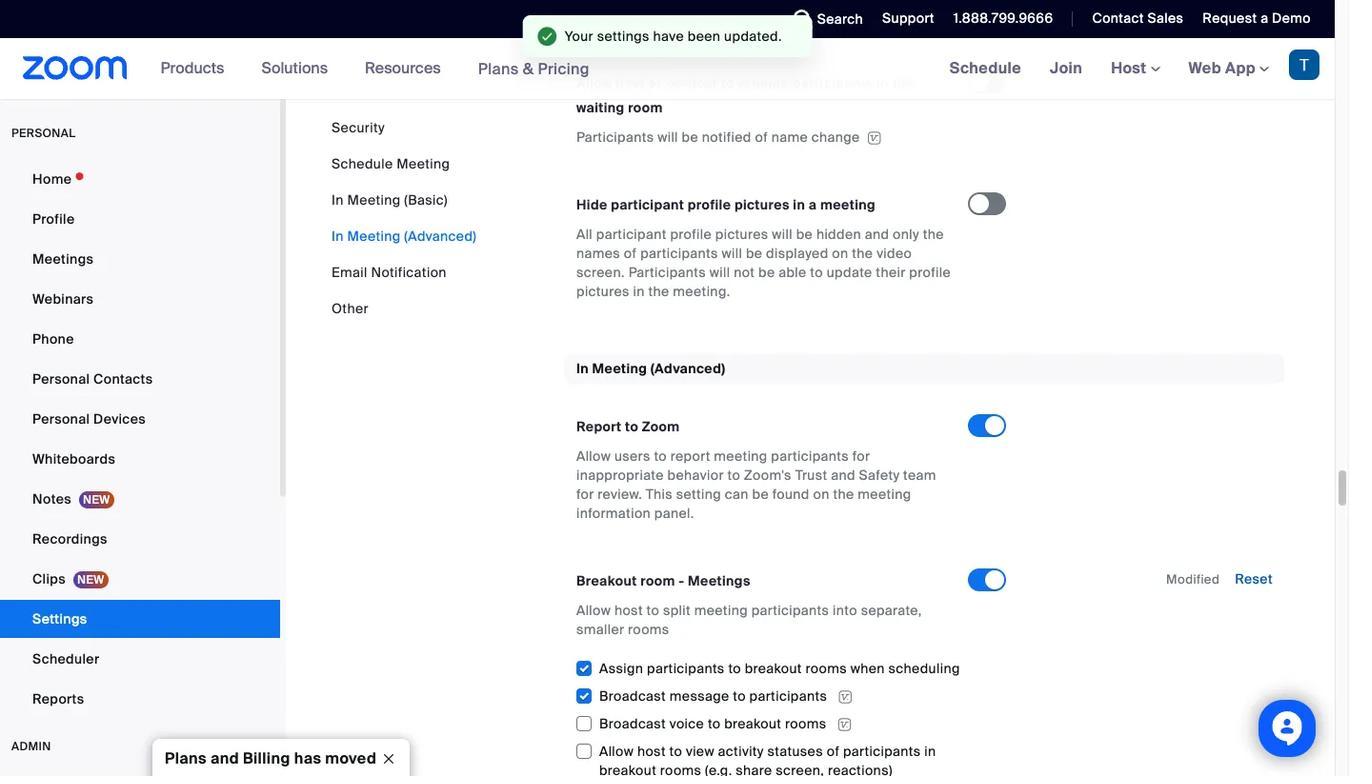 Task type: locate. For each thing, give the bounding box(es) containing it.
1 vertical spatial meetings
[[688, 573, 751, 590]]

in up report
[[577, 360, 589, 377]]

all
[[577, 226, 593, 243]]

allow inside the allow meeting participants and webinar panelists to rename themselves.
[[577, 0, 611, 4]]

contact
[[1093, 10, 1145, 27]]

allow down assign
[[600, 744, 634, 761]]

security link
[[332, 119, 385, 136]]

join
[[1050, 58, 1083, 78]]

product information navigation
[[146, 38, 604, 100]]

support version for allow host or co-host to rename participants in the waiting room image
[[865, 131, 884, 145]]

be up displayed
[[797, 226, 813, 243]]

2 personal from the top
[[32, 411, 90, 428]]

participants inside all participant profile pictures will be hidden and only the names of participants will be displayed on the video screen. participants will not be able to update their profile pictures in the meeting.
[[629, 264, 706, 281]]

plans down reports "link" at the left bottom of page
[[165, 749, 207, 769]]

meeting for the in meeting (advanced) "link"
[[347, 228, 401, 245]]

clips
[[32, 571, 66, 588]]

allow for allow users to report meeting participants for inappropriate behavior to zoom's trust and safety team for review. this setting can be found on the meeting information panel.
[[577, 448, 611, 465]]

settings
[[32, 611, 87, 628]]

plans left &
[[478, 59, 519, 79]]

contact sales link
[[1079, 0, 1189, 38], [1093, 10, 1184, 27]]

other link
[[332, 300, 369, 317]]

1 horizontal spatial for
[[853, 448, 871, 465]]

be down zoom's
[[753, 486, 769, 504]]

their
[[876, 264, 906, 281]]

1 horizontal spatial on
[[832, 245, 849, 262]]

profile right their
[[910, 264, 951, 281]]

1 vertical spatial on
[[814, 486, 830, 504]]

resources
[[365, 58, 441, 78]]

in for the in meeting (advanced) "link"
[[332, 228, 344, 245]]

rooms inside 'application'
[[786, 716, 827, 733]]

profile down participants will be notified of name change on the top
[[688, 196, 731, 213]]

to right co-
[[721, 74, 735, 91]]

breakout for voice
[[725, 716, 782, 733]]

1 vertical spatial breakout
[[725, 716, 782, 733]]

in meeting (advanced) up notification
[[332, 228, 477, 245]]

of left name
[[755, 128, 768, 145]]

broadcast inside broadcast voice to breakout rooms 'application'
[[600, 716, 666, 733]]

and up updated.
[[753, 0, 778, 4]]

rename inside allow host or co-host to rename participants in the waiting room
[[738, 74, 790, 91]]

phone
[[32, 331, 74, 348]]

be left the notified
[[682, 128, 699, 145]]

profile
[[688, 196, 731, 213], [671, 226, 712, 243], [910, 264, 951, 281]]

request a demo
[[1203, 10, 1312, 27]]

0 vertical spatial in meeting (advanced)
[[332, 228, 477, 245]]

trust
[[796, 467, 828, 484]]

allow inside allow host to split meeting participants into separate, smaller rooms
[[577, 603, 611, 620]]

and inside all participant profile pictures will be hidden and only the names of participants will be displayed on the video screen. participants will not be able to update their profile pictures in the meeting.
[[865, 226, 890, 243]]

0 vertical spatial in
[[332, 192, 344, 209]]

meetings right -
[[688, 573, 751, 590]]

the right the found
[[834, 486, 855, 504]]

host inside allow host to split meeting participants into separate, smaller rooms
[[615, 603, 643, 620]]

to up support
[[899, 0, 912, 4]]

allow inside allow users to report meeting participants for inappropriate behavior to zoom's trust and safety team for review. this setting can be found on the meeting information panel.
[[577, 448, 611, 465]]

1 vertical spatial a
[[809, 196, 817, 213]]

the
[[893, 74, 915, 91], [923, 226, 944, 243], [852, 245, 874, 262], [649, 283, 670, 300], [834, 486, 855, 504]]

1 vertical spatial pictures
[[716, 226, 769, 243]]

in up support version for allow host or co-host to rename participants in the waiting room icon at top right
[[877, 74, 889, 91]]

participants up been
[[672, 0, 750, 4]]

contacts
[[93, 371, 153, 388]]

notified
[[702, 128, 752, 145]]

contact sales
[[1093, 10, 1184, 27]]

modified
[[1167, 572, 1220, 588]]

schedule for schedule
[[950, 58, 1022, 78]]

1 horizontal spatial in meeting (advanced)
[[577, 360, 726, 377]]

group inside in meeting (advanced) element
[[576, 655, 968, 777]]

breakout up activity
[[725, 716, 782, 733]]

allow up your
[[577, 0, 611, 4]]

meeting up (basic)
[[397, 155, 450, 173]]

close image
[[374, 751, 404, 768]]

host for co-
[[616, 74, 645, 91]]

rename
[[577, 6, 626, 23], [738, 74, 790, 91]]

rooms up support version for broadcast message to participants icon
[[806, 661, 847, 678]]

1 horizontal spatial plans
[[478, 59, 519, 79]]

meeting for "in meeting (basic)" link
[[347, 192, 401, 209]]

will left not
[[710, 264, 731, 281]]

broadcast inside broadcast message to participants application
[[600, 688, 666, 706]]

participants
[[577, 128, 654, 145], [629, 264, 706, 281]]

0 vertical spatial meetings
[[32, 251, 94, 268]]

participant right hide
[[611, 196, 685, 213]]

host inside allow host to view activity statuses of participants in breakout rooms (e.g. share screen, reactions)
[[638, 744, 666, 761]]

participants up change
[[793, 74, 874, 91]]

in up email
[[332, 228, 344, 245]]

in down schedule meeting
[[332, 192, 344, 209]]

participants up reactions)
[[844, 744, 921, 761]]

plans for plans and billing has moved
[[165, 749, 207, 769]]

breakout inside 'application'
[[725, 716, 782, 733]]

schedule down 1.888.799.9666
[[950, 58, 1022, 78]]

meeting for schedule meeting link
[[397, 155, 450, 173]]

broadcast left voice
[[600, 716, 666, 733]]

1 horizontal spatial schedule
[[950, 58, 1022, 78]]

to left view on the bottom right of page
[[670, 744, 683, 761]]

and right trust
[[831, 467, 856, 484]]

0 vertical spatial room
[[628, 99, 663, 116]]

rooms down view on the bottom right of page
[[660, 763, 702, 777]]

0 vertical spatial breakout
[[745, 661, 802, 678]]

participants up trust
[[772, 448, 849, 465]]

view
[[686, 744, 715, 761]]

on inside all participant profile pictures will be hidden and only the names of participants will be displayed on the video screen. participants will not be able to update their profile pictures in the meeting.
[[832, 245, 849, 262]]

participants up message
[[647, 661, 725, 678]]

support version for broadcast message to participants image
[[832, 690, 859, 707]]

in meeting (advanced) up zoom
[[577, 360, 726, 377]]

participants inside allow host to view activity statuses of participants in breakout rooms (e.g. share screen, reactions)
[[844, 744, 921, 761]]

recordings
[[32, 531, 107, 548]]

participants left the 'into'
[[752, 603, 830, 620]]

meeting inside the allow meeting participants and webinar panelists to rename themselves.
[[615, 0, 668, 4]]

in left meeting.
[[633, 283, 645, 300]]

2 broadcast from the top
[[600, 716, 666, 733]]

1 horizontal spatial of
[[755, 128, 768, 145]]

for up safety
[[853, 448, 871, 465]]

meetings up webinars
[[32, 251, 94, 268]]

support version for broadcast voice to breakout rooms image
[[832, 717, 858, 734]]

allow host or co-host to rename participants in the waiting room
[[577, 74, 915, 116]]

participants up meeting.
[[629, 264, 706, 281]]

to right able
[[811, 264, 824, 281]]

0 vertical spatial of
[[755, 128, 768, 145]]

host left view on the bottom right of page
[[638, 744, 666, 761]]

request a demo link
[[1189, 0, 1335, 38], [1203, 10, 1312, 27]]

profile for in
[[688, 196, 731, 213]]

rename up settings
[[577, 6, 626, 23]]

sales
[[1148, 10, 1184, 27]]

voice
[[670, 716, 705, 733]]

1 vertical spatial profile
[[671, 226, 712, 243]]

allow inside allow host or co-host to rename participants in the waiting room
[[577, 74, 613, 91]]

breakout inside allow host to view activity statuses of participants in breakout rooms (e.g. share screen, reactions)
[[600, 763, 657, 777]]

separate,
[[861, 603, 922, 620]]

0 vertical spatial participant
[[611, 196, 685, 213]]

billing
[[243, 749, 290, 769]]

on down trust
[[814, 486, 830, 504]]

2 vertical spatial breakout
[[600, 763, 657, 777]]

participant for hide
[[611, 196, 685, 213]]

whiteboards
[[32, 451, 115, 468]]

meeting right split
[[695, 603, 748, 620]]

inappropriate
[[577, 467, 664, 484]]

2 horizontal spatial of
[[827, 744, 840, 761]]

search button
[[779, 0, 868, 38]]

personal for personal contacts
[[32, 371, 90, 388]]

to inside allow host to view activity statuses of participants in breakout rooms (e.g. share screen, reactions)
[[670, 744, 683, 761]]

a
[[1261, 10, 1269, 27], [809, 196, 817, 213]]

a up hidden at the top right of the page
[[809, 196, 817, 213]]

and
[[753, 0, 778, 4], [865, 226, 890, 243], [831, 467, 856, 484], [211, 749, 239, 769]]

not
[[734, 264, 755, 281]]

0 vertical spatial personal
[[32, 371, 90, 388]]

1 vertical spatial in
[[332, 228, 344, 245]]

participant inside all participant profile pictures will be hidden and only the names of participants will be displayed on the video screen. participants will not be able to update their profile pictures in the meeting.
[[597, 226, 667, 243]]

email notification link
[[332, 264, 447, 281]]

message
[[670, 688, 730, 706]]

room inside in meeting (advanced) element
[[641, 573, 676, 590]]

setting
[[676, 486, 722, 504]]

share
[[736, 763, 773, 777]]

menu bar
[[332, 118, 477, 318]]

have
[[654, 28, 684, 45]]

plans for plans & pricing
[[478, 59, 519, 79]]

and left 'billing'
[[211, 749, 239, 769]]

activity
[[718, 744, 764, 761]]

1 vertical spatial for
[[577, 486, 594, 504]]

in meeting (advanced)
[[332, 228, 477, 245], [577, 360, 726, 377]]

behavior
[[668, 467, 724, 484]]

has
[[294, 749, 322, 769]]

participant for all
[[597, 226, 667, 243]]

allow host to view activity statuses of participants in breakout rooms (e.g. share screen, reactions)
[[600, 744, 937, 777]]

breakout up broadcast message to participants application
[[745, 661, 802, 678]]

pictures down the hide participant profile pictures in a meeting
[[716, 226, 769, 243]]

allow users to report meeting participants for inappropriate behavior to zoom's trust and safety team for review. this setting can be found on the meeting information panel.
[[577, 448, 937, 523]]

group containing assign participants to breakout rooms when scheduling
[[576, 655, 968, 777]]

allow for allow meeting participants and webinar panelists to rename themselves.
[[577, 0, 611, 4]]

(advanced) down (basic)
[[404, 228, 477, 245]]

1 vertical spatial of
[[624, 245, 637, 262]]

participants
[[672, 0, 750, 4], [793, 74, 874, 91], [641, 245, 719, 262], [772, 448, 849, 465], [752, 603, 830, 620], [647, 661, 725, 678], [750, 688, 828, 706], [844, 744, 921, 761]]

schedule inside menu bar
[[332, 155, 393, 173]]

the right only
[[923, 226, 944, 243]]

will up not
[[722, 245, 743, 262]]

banner
[[0, 38, 1335, 100]]

to up broadcast message to participants
[[729, 661, 742, 678]]

0 vertical spatial on
[[832, 245, 849, 262]]

schedule inside meetings navigation
[[950, 58, 1022, 78]]

menu item
[[0, 774, 280, 777]]

1 horizontal spatial rename
[[738, 74, 790, 91]]

1 vertical spatial plans
[[165, 749, 207, 769]]

allow up waiting
[[577, 74, 613, 91]]

participant up the names
[[597, 226, 667, 243]]

meetings inside in meeting (advanced) element
[[688, 573, 751, 590]]

can
[[725, 486, 749, 504]]

in down 'scheduling'
[[925, 744, 937, 761]]

panelists
[[836, 0, 895, 4]]

participants down waiting
[[577, 128, 654, 145]]

1.888.799.9666 button
[[940, 0, 1059, 38], [954, 10, 1054, 27]]

0 vertical spatial participants
[[577, 128, 654, 145]]

split
[[663, 603, 691, 620]]

schedule down "security" link
[[332, 155, 393, 173]]

broadcast
[[600, 688, 666, 706], [600, 716, 666, 733]]

broadcast for broadcast voice to breakout rooms
[[600, 716, 666, 733]]

0 horizontal spatial a
[[809, 196, 817, 213]]

of inside allow host to view activity statuses of participants in breakout rooms (e.g. share screen, reactions)
[[827, 744, 840, 761]]

room down or
[[628, 99, 663, 116]]

to up broadcast voice to breakout rooms
[[733, 688, 746, 706]]

1 vertical spatial participant
[[597, 226, 667, 243]]

pictures for will
[[716, 226, 769, 243]]

0 vertical spatial broadcast
[[600, 688, 666, 706]]

participants down assign participants to breakout rooms when scheduling
[[750, 688, 828, 706]]

reset button
[[1236, 571, 1274, 588]]

safety
[[859, 467, 900, 484]]

of down support version for broadcast voice to breakout rooms icon
[[827, 744, 840, 761]]

zoom logo image
[[23, 56, 127, 80]]

host
[[616, 74, 645, 91], [689, 74, 718, 91], [615, 603, 643, 620], [638, 744, 666, 761]]

1 horizontal spatial (advanced)
[[651, 360, 726, 377]]

0 horizontal spatial meetings
[[32, 251, 94, 268]]

0 horizontal spatial on
[[814, 486, 830, 504]]

to inside the allow meeting participants and webinar panelists to rename themselves.
[[899, 0, 912, 4]]

success image
[[538, 27, 557, 46]]

join link
[[1036, 38, 1097, 99]]

email
[[332, 264, 368, 281]]

rooms
[[628, 622, 670, 639], [806, 661, 847, 678], [786, 716, 827, 733], [660, 763, 702, 777]]

rename down updated.
[[738, 74, 790, 91]]

will inside application
[[658, 128, 679, 145]]

host down been
[[689, 74, 718, 91]]

in meeting (advanced) element
[[565, 354, 1285, 777]]

0 horizontal spatial plans
[[165, 749, 207, 769]]

personal down phone
[[32, 371, 90, 388]]

rooms up statuses
[[786, 716, 827, 733]]

for
[[853, 448, 871, 465], [577, 486, 594, 504]]

the down support
[[893, 74, 915, 91]]

to
[[899, 0, 912, 4], [721, 74, 735, 91], [811, 264, 824, 281], [625, 419, 639, 436], [654, 448, 667, 465], [728, 467, 741, 484], [647, 603, 660, 620], [729, 661, 742, 678], [733, 688, 746, 706], [708, 716, 721, 733], [670, 744, 683, 761]]

scheduling
[[889, 661, 961, 678]]

the left meeting.
[[649, 283, 670, 300]]

resources button
[[365, 38, 450, 99]]

host up smaller
[[615, 603, 643, 620]]

0 horizontal spatial rename
[[577, 6, 626, 23]]

plans & pricing link
[[478, 59, 590, 79], [478, 59, 590, 79]]

1 vertical spatial schedule
[[332, 155, 393, 173]]

1 vertical spatial personal
[[32, 411, 90, 428]]

1 vertical spatial in meeting (advanced)
[[577, 360, 726, 377]]

participants inside all participant profile pictures will be hidden and only the names of participants will be displayed on the video screen. participants will not be able to update their profile pictures in the meeting.
[[641, 245, 719, 262]]

0 horizontal spatial schedule
[[332, 155, 393, 173]]

participants up meeting.
[[641, 245, 719, 262]]

meeting inside allow host to split meeting participants into separate, smaller rooms
[[695, 603, 748, 620]]

0 horizontal spatial (advanced)
[[404, 228, 477, 245]]

1 vertical spatial room
[[641, 573, 676, 590]]

pictures up all participant profile pictures will be hidden and only the names of participants will be displayed on the video screen. participants will not be able to update their profile pictures in the meeting.
[[735, 196, 790, 213]]

group
[[576, 655, 968, 777]]

to left zoom
[[625, 419, 639, 436]]

broadcast for broadcast message to participants
[[600, 688, 666, 706]]

0 vertical spatial profile
[[688, 196, 731, 213]]

pictures down screen.
[[577, 283, 630, 300]]

to inside 'application'
[[708, 716, 721, 733]]

broadcast message to participants
[[600, 688, 828, 706]]

allow down report
[[577, 448, 611, 465]]

1 vertical spatial participants
[[629, 264, 706, 281]]

on down hidden at the top right of the page
[[832, 245, 849, 262]]

meeting down schedule meeting
[[347, 192, 401, 209]]

participants will be notified of name change application
[[577, 127, 951, 147]]

0 vertical spatial a
[[1261, 10, 1269, 27]]

1 horizontal spatial meetings
[[688, 573, 751, 590]]

home
[[32, 171, 72, 188]]

meeting up hidden at the top right of the page
[[821, 196, 876, 213]]

when
[[851, 661, 885, 678]]

be inside the participants will be notified of name change application
[[682, 128, 699, 145]]

1 vertical spatial rename
[[738, 74, 790, 91]]

2 vertical spatial of
[[827, 744, 840, 761]]

room left -
[[641, 573, 676, 590]]

0 horizontal spatial for
[[577, 486, 594, 504]]

0 vertical spatial (advanced)
[[404, 228, 477, 245]]

allow up smaller
[[577, 603, 611, 620]]

a left demo
[[1261, 10, 1269, 27]]

allow inside allow host to view activity statuses of participants in breakout rooms (e.g. share screen, reactions)
[[600, 744, 634, 761]]

personal devices link
[[0, 400, 280, 438]]

schedule meeting link
[[332, 155, 450, 173]]

be inside allow users to report meeting participants for inappropriate behavior to zoom's trust and safety team for review. this setting can be found on the meeting information panel.
[[753, 486, 769, 504]]

rooms down split
[[628, 622, 670, 639]]

1 broadcast from the top
[[600, 688, 666, 706]]

request
[[1203, 10, 1258, 27]]

1 personal from the top
[[32, 371, 90, 388]]

0 vertical spatial schedule
[[950, 58, 1022, 78]]

0 horizontal spatial of
[[624, 245, 637, 262]]

plans inside product information navigation
[[478, 59, 519, 79]]

personal
[[32, 371, 90, 388], [32, 411, 90, 428]]

1 vertical spatial broadcast
[[600, 716, 666, 733]]

broadcast voice to breakout rooms
[[600, 716, 827, 733]]

in meeting (advanced) link
[[332, 228, 477, 245]]

1.888.799.9666 button up schedule link
[[954, 10, 1054, 27]]

for up information
[[577, 486, 594, 504]]

0 vertical spatial plans
[[478, 59, 519, 79]]

0 vertical spatial pictures
[[735, 196, 790, 213]]

found
[[773, 486, 810, 504]]

only
[[893, 226, 920, 243]]

and up video on the top of the page
[[865, 226, 890, 243]]

profile down the hide participant profile pictures in a meeting
[[671, 226, 712, 243]]

allow for allow host to split meeting participants into separate, smaller rooms
[[577, 603, 611, 620]]

0 vertical spatial rename
[[577, 6, 626, 23]]

meeting up themselves.
[[615, 0, 668, 4]]

the inside allow users to report meeting participants for inappropriate behavior to zoom's trust and safety team for review. this setting can be found on the meeting information panel.
[[834, 486, 855, 504]]

recordings link
[[0, 520, 280, 559]]

meetings
[[32, 251, 94, 268], [688, 573, 751, 590]]

breakout left (e.g.
[[600, 763, 657, 777]]



Task type: vqa. For each thing, say whether or not it's contained in the screenshot.
bottommost Share image
no



Task type: describe. For each thing, give the bounding box(es) containing it.
products button
[[161, 38, 233, 99]]

will up displayed
[[772, 226, 793, 243]]

products
[[161, 58, 224, 78]]

pricing
[[538, 59, 590, 79]]

email notification
[[332, 264, 447, 281]]

names
[[577, 245, 621, 262]]

on inside allow users to report meeting participants for inappropriate behavior to zoom's trust and safety team for review. this setting can be found on the meeting information panel.
[[814, 486, 830, 504]]

webinars
[[32, 291, 94, 308]]

banner containing products
[[0, 38, 1335, 100]]

1.888.799.9666
[[954, 10, 1054, 27]]

team
[[904, 467, 937, 484]]

able
[[779, 264, 807, 281]]

meeting up report to zoom
[[593, 360, 648, 377]]

moved
[[325, 749, 377, 769]]

reports link
[[0, 681, 280, 719]]

breakout
[[577, 573, 637, 590]]

notification
[[371, 264, 447, 281]]

webinar
[[781, 0, 833, 4]]

support
[[883, 10, 935, 27]]

participants inside allow host to split meeting participants into separate, smaller rooms
[[752, 603, 830, 620]]

solutions
[[262, 58, 328, 78]]

support link right search
[[868, 0, 940, 38]]

to inside allow host or co-host to rename participants in the waiting room
[[721, 74, 735, 91]]

devices
[[93, 411, 146, 428]]

rooms inside allow host to view activity statuses of participants in breakout rooms (e.g. share screen, reactions)
[[660, 763, 702, 777]]

search
[[818, 10, 864, 28]]

broadcast message to participants application
[[576, 683, 968, 710]]

phone link
[[0, 320, 280, 358]]

whiteboards link
[[0, 440, 280, 479]]

the inside allow host or co-host to rename participants in the waiting room
[[893, 74, 915, 91]]

and inside allow users to report meeting participants for inappropriate behavior to zoom's trust and safety team for review. this setting can be found on the meeting information panel.
[[831, 467, 856, 484]]

personal
[[11, 126, 76, 141]]

information
[[577, 505, 651, 523]]

allow host to split meeting participants into separate, smaller rooms
[[577, 603, 922, 639]]

notes
[[32, 491, 71, 508]]

meetings navigation
[[936, 38, 1335, 100]]

room inside allow host or co-host to rename participants in the waiting room
[[628, 99, 663, 116]]

displayed
[[767, 245, 829, 262]]

broadcast voice to breakout rooms application
[[577, 710, 968, 738]]

be right not
[[759, 264, 775, 281]]

settings
[[597, 28, 650, 45]]

app
[[1226, 58, 1256, 78]]

1 horizontal spatial a
[[1261, 10, 1269, 27]]

hide
[[577, 196, 608, 213]]

allow for allow host to view activity statuses of participants in breakout rooms (e.g. share screen, reactions)
[[600, 744, 634, 761]]

-
[[679, 573, 685, 590]]

in meeting (basic)
[[332, 192, 448, 209]]

in inside allow host or co-host to rename participants in the waiting room
[[877, 74, 889, 91]]

plans and billing has moved
[[165, 749, 377, 769]]

personal menu menu
[[0, 160, 280, 721]]

(e.g.
[[705, 763, 733, 777]]

panel.
[[655, 505, 695, 523]]

rooms inside allow host to split meeting participants into separate, smaller rooms
[[628, 622, 670, 639]]

report
[[671, 448, 711, 465]]

2 vertical spatial in
[[577, 360, 589, 377]]

update
[[827, 264, 873, 281]]

(advanced) inside menu bar
[[404, 228, 477, 245]]

all participant profile pictures will be hidden and only the names of participants will be displayed on the video screen. participants will not be able to update their profile pictures in the meeting.
[[577, 226, 951, 300]]

reactions)
[[828, 763, 893, 777]]

participants will be notified of name change
[[577, 128, 860, 145]]

profile picture image
[[1290, 50, 1320, 80]]

to right users
[[654, 448, 667, 465]]

and inside the allow meeting participants and webinar panelists to rename themselves.
[[753, 0, 778, 4]]

users
[[615, 448, 651, 465]]

in inside allow host to view activity statuses of participants in breakout rooms (e.g. share screen, reactions)
[[925, 744, 937, 761]]

schedule for schedule meeting
[[332, 155, 393, 173]]

in meeting (basic) link
[[332, 192, 448, 209]]

schedule meeting
[[332, 155, 450, 173]]

to up can
[[728, 467, 741, 484]]

meetings link
[[0, 240, 280, 278]]

co-
[[666, 74, 689, 91]]

allow for allow host or co-host to rename participants in the waiting room
[[577, 74, 613, 91]]

participants inside the allow meeting participants and webinar panelists to rename themselves.
[[672, 0, 750, 4]]

name
[[772, 128, 808, 145]]

meeting down safety
[[858, 486, 912, 504]]

host
[[1112, 58, 1151, 78]]

0 vertical spatial for
[[853, 448, 871, 465]]

breakout for participants
[[745, 661, 802, 678]]

1 vertical spatial (advanced)
[[651, 360, 726, 377]]

in for "in meeting (basic)" link
[[332, 192, 344, 209]]

of inside all participant profile pictures will be hidden and only the names of participants will be displayed on the video screen. participants will not be able to update their profile pictures in the meeting.
[[624, 245, 637, 262]]

host button
[[1112, 58, 1161, 78]]

meeting up zoom's
[[714, 448, 768, 465]]

solutions button
[[262, 38, 337, 99]]

participants inside application
[[577, 128, 654, 145]]

pictures for in
[[735, 196, 790, 213]]

2 vertical spatial pictures
[[577, 283, 630, 300]]

personal devices
[[32, 411, 146, 428]]

host for view
[[638, 744, 666, 761]]

reset
[[1236, 571, 1274, 588]]

security
[[332, 119, 385, 136]]

hidden
[[817, 226, 862, 243]]

change
[[812, 128, 860, 145]]

profile for will
[[671, 226, 712, 243]]

your
[[565, 28, 594, 45]]

participants inside allow host or co-host to rename participants in the waiting room
[[793, 74, 874, 91]]

0 horizontal spatial in meeting (advanced)
[[332, 228, 477, 245]]

been
[[688, 28, 721, 45]]

reports
[[32, 691, 84, 708]]

webinars link
[[0, 280, 280, 318]]

personal for personal devices
[[32, 411, 90, 428]]

meetings inside personal menu menu
[[32, 251, 94, 268]]

settings link
[[0, 601, 280, 639]]

schedule link
[[936, 38, 1036, 99]]

profile link
[[0, 200, 280, 238]]

plans & pricing
[[478, 59, 590, 79]]

the up the update
[[852, 245, 874, 262]]

host for split
[[615, 603, 643, 620]]

allow meeting participants and webinar panelists to rename themselves.
[[577, 0, 912, 23]]

support link down panelists
[[883, 10, 935, 27]]

meeting.
[[673, 283, 731, 300]]

into
[[833, 603, 858, 620]]

of inside application
[[755, 128, 768, 145]]

zoom
[[642, 419, 680, 436]]

participants inside allow users to report meeting participants for inappropriate behavior to zoom's trust and safety team for review. this setting can be found on the meeting information panel.
[[772, 448, 849, 465]]

scheduler link
[[0, 641, 280, 679]]

menu bar containing security
[[332, 118, 477, 318]]

1.888.799.9666 button up the join
[[940, 0, 1059, 38]]

participants inside application
[[750, 688, 828, 706]]

web
[[1189, 58, 1222, 78]]

in up displayed
[[793, 196, 806, 213]]

to inside allow host to split meeting participants into separate, smaller rooms
[[647, 603, 660, 620]]

to inside application
[[733, 688, 746, 706]]

notes link
[[0, 480, 280, 519]]

to inside all participant profile pictures will be hidden and only the names of participants will be displayed on the video screen. participants will not be able to update their profile pictures in the meeting.
[[811, 264, 824, 281]]

personal contacts link
[[0, 360, 280, 398]]

demo
[[1273, 10, 1312, 27]]

profile
[[32, 211, 75, 228]]

your settings have been updated.
[[565, 28, 782, 45]]

home link
[[0, 160, 280, 198]]

in inside all participant profile pictures will be hidden and only the names of participants will be displayed on the video screen. participants will not be able to update their profile pictures in the meeting.
[[633, 283, 645, 300]]

zoom's
[[744, 467, 792, 484]]

rename inside the allow meeting participants and webinar panelists to rename themselves.
[[577, 6, 626, 23]]

be up not
[[746, 245, 763, 262]]

admin
[[11, 740, 51, 755]]

hide participant profile pictures in a meeting
[[577, 196, 876, 213]]

this
[[646, 486, 673, 504]]

2 vertical spatial profile
[[910, 264, 951, 281]]



